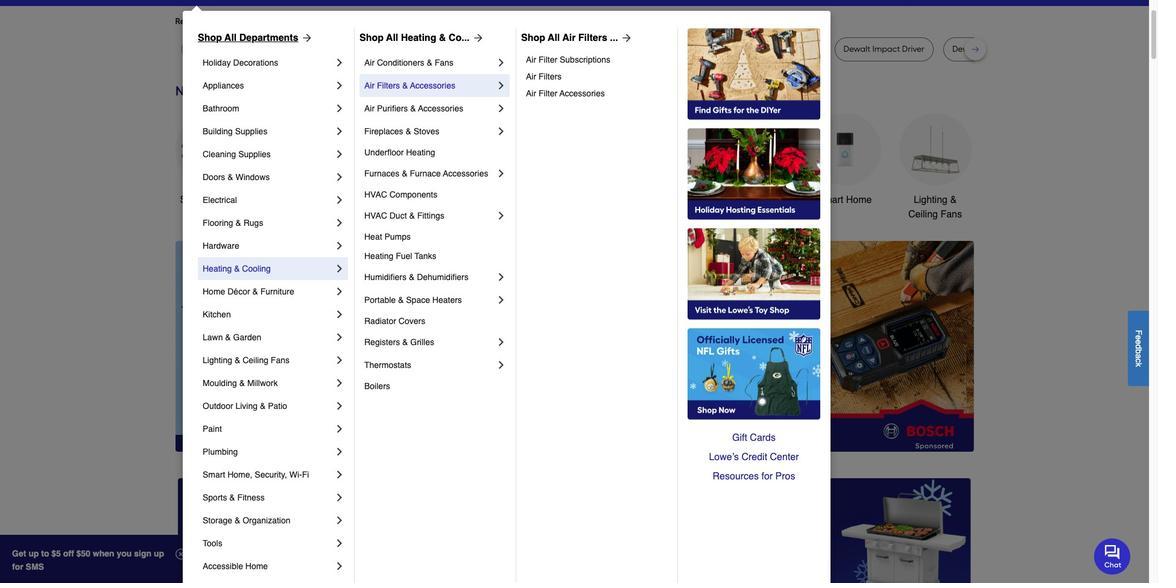 Task type: locate. For each thing, give the bounding box(es) containing it.
f e e d b a c k
[[1134, 330, 1144, 367]]

1 vertical spatial filter
[[539, 89, 557, 98]]

1 horizontal spatial decorations
[[457, 209, 509, 220]]

decorations
[[233, 58, 278, 68], [457, 209, 509, 220]]

fireplaces & stoves
[[364, 127, 439, 136]]

heating up furnace
[[406, 148, 435, 157]]

2 horizontal spatial filters
[[578, 33, 607, 43]]

1 horizontal spatial arrow right image
[[952, 347, 964, 359]]

filter inside air filter subscriptions 'link'
[[539, 55, 557, 65]]

0 horizontal spatial tools link
[[203, 533, 334, 556]]

fireplaces & stoves link
[[364, 120, 495, 143]]

smart home, security, wi-fi
[[203, 470, 309, 480]]

2 dewalt from the left
[[693, 44, 720, 54]]

sms
[[26, 563, 44, 572]]

0 vertical spatial arrow right image
[[298, 32, 313, 44]]

2 horizontal spatial tools
[[667, 195, 689, 206]]

decorations down christmas at the top left of page
[[457, 209, 509, 220]]

all right shop
[[205, 195, 215, 206]]

outdoor tools & equipment
[[629, 195, 698, 220]]

driver for impact driver
[[793, 44, 816, 54]]

shop all heating & co... link
[[359, 31, 484, 45]]

scroll to item #4 image
[[709, 431, 738, 435]]

outdoor down moulding
[[203, 402, 233, 411]]

accessories up christmas at the top left of page
[[443, 169, 488, 179]]

lowe's credit center link
[[688, 448, 820, 467]]

1 horizontal spatial impact
[[764, 44, 791, 54]]

accessories for air purifiers & accessories
[[418, 104, 463, 113]]

filter up the air filters on the left top of the page
[[539, 55, 557, 65]]

air for air filters
[[526, 72, 536, 81]]

e up 'b'
[[1134, 340, 1144, 345]]

outdoor for outdoor living & patio
[[203, 402, 233, 411]]

christmas
[[461, 195, 505, 206]]

driver
[[510, 44, 533, 54], [793, 44, 816, 54], [902, 44, 925, 54]]

air for air purifiers & accessories
[[364, 104, 375, 113]]

you up shop all heating & co...
[[392, 16, 406, 27]]

2 bit from the left
[[535, 44, 545, 54]]

None search field
[[449, 0, 779, 7]]

smart
[[818, 195, 843, 206], [203, 470, 225, 480]]

arrow right image for shop all air filters ...
[[618, 32, 633, 44]]

lowe's
[[709, 452, 739, 463]]

fittings
[[417, 211, 444, 221]]

1 horizontal spatial set
[[1009, 44, 1022, 54]]

0 horizontal spatial fans
[[271, 356, 290, 366]]

boilers link
[[364, 377, 507, 396]]

filters up air filter accessories
[[539, 72, 562, 81]]

lighting
[[914, 195, 948, 206], [203, 356, 232, 366]]

0 horizontal spatial impact
[[481, 44, 508, 54]]

1 filter from the top
[[539, 55, 557, 65]]

living
[[236, 402, 258, 411]]

0 vertical spatial outdoor
[[629, 195, 664, 206]]

1 shop from the left
[[198, 33, 222, 43]]

0 horizontal spatial bathroom
[[203, 104, 239, 113]]

2 up from the left
[[154, 550, 164, 559]]

0 vertical spatial smart
[[818, 195, 843, 206]]

smart for smart home
[[818, 195, 843, 206]]

0 vertical spatial supplies
[[235, 127, 267, 136]]

rugs
[[243, 218, 263, 228]]

you inside more suggestions for you link
[[392, 16, 406, 27]]

drill for dewalt drill bit set
[[981, 44, 996, 54]]

gift cards
[[732, 433, 776, 444]]

2 horizontal spatial driver
[[902, 44, 925, 54]]

4 bit from the left
[[998, 44, 1007, 54]]

supplies for building supplies
[[235, 127, 267, 136]]

1 horizontal spatial you
[[392, 16, 406, 27]]

1 vertical spatial arrow right image
[[952, 347, 964, 359]]

flooring & rugs
[[203, 218, 263, 228]]

0 vertical spatial bathroom
[[203, 104, 239, 113]]

outdoor living & patio
[[203, 402, 287, 411]]

filter inside air filter accessories link
[[539, 89, 557, 98]]

2 vertical spatial fans
[[271, 356, 290, 366]]

2 drill from the left
[[572, 44, 587, 54]]

4 drill from the left
[[981, 44, 996, 54]]

3 shop from the left
[[521, 33, 545, 43]]

heaters
[[432, 296, 462, 305]]

0 vertical spatial home
[[846, 195, 872, 206]]

1 arrow right image from the left
[[470, 32, 484, 44]]

c
[[1134, 359, 1144, 363]]

2 horizontal spatial shop
[[521, 33, 545, 43]]

shop all deals
[[180, 195, 243, 206]]

conditioners
[[377, 58, 424, 68]]

0 vertical spatial tools link
[[356, 113, 429, 207]]

visit the lowe's toy shop. image
[[688, 229, 820, 320]]

all down recommended searches for you
[[224, 33, 237, 43]]

1 vertical spatial bathroom
[[733, 195, 775, 206]]

0 horizontal spatial shop
[[198, 33, 222, 43]]

supplies for cleaning supplies
[[238, 150, 271, 159]]

2 shop from the left
[[359, 33, 384, 43]]

arrow right image up "air conditioners & fans" link
[[470, 32, 484, 44]]

0 vertical spatial lighting & ceiling fans link
[[899, 113, 971, 222]]

arrow right image
[[470, 32, 484, 44], [618, 32, 633, 44]]

1 horizontal spatial filters
[[539, 72, 562, 81]]

k
[[1134, 363, 1144, 367]]

outdoor up equipment
[[629, 195, 664, 206]]

doors & windows
[[203, 173, 270, 182]]

shop all departments link
[[198, 31, 313, 45]]

sports & fitness link
[[203, 487, 334, 510]]

supplies up windows
[[238, 150, 271, 159]]

1 impact from the left
[[481, 44, 508, 54]]

outdoor inside outdoor tools & equipment
[[629, 195, 664, 206]]

dewalt impact driver
[[844, 44, 925, 54]]

for left pros
[[761, 472, 773, 483]]

& inside outdoor tools & equipment
[[692, 195, 698, 206]]

2 hvac from the top
[[364, 211, 387, 221]]

fans
[[435, 58, 454, 68], [941, 209, 962, 220], [271, 356, 290, 366]]

portable
[[364, 296, 396, 305]]

chevron right image for thermostats
[[495, 359, 507, 372]]

subscriptions
[[560, 55, 610, 65]]

hvac for hvac duct & fittings
[[364, 211, 387, 221]]

3 drill from the left
[[722, 44, 736, 54]]

tools inside outdoor tools & equipment
[[667, 195, 689, 206]]

dewalt for dewalt impact driver
[[844, 44, 870, 54]]

0 horizontal spatial set
[[601, 44, 613, 54]]

patio
[[268, 402, 287, 411]]

for down get
[[12, 563, 23, 572]]

dewalt drill bit set
[[952, 44, 1022, 54]]

2 filter from the top
[[539, 89, 557, 98]]

filter down the air filters on the left top of the page
[[539, 89, 557, 98]]

$5
[[51, 550, 61, 559]]

hvac duct & fittings link
[[364, 204, 495, 227]]

cooling
[[242, 264, 271, 274]]

up to 35 percent off select small appliances. image
[[449, 479, 700, 584]]

grilles
[[410, 338, 434, 347]]

for inside "get up to $5 off $50 when you sign up for sms"
[[12, 563, 23, 572]]

shop up impact driver bit
[[521, 33, 545, 43]]

shop down more suggestions for you link
[[359, 33, 384, 43]]

0 horizontal spatial you
[[285, 16, 299, 27]]

flooring & rugs link
[[203, 212, 334, 235]]

you for more suggestions for you
[[392, 16, 406, 27]]

1 horizontal spatial outdoor
[[629, 195, 664, 206]]

1 horizontal spatial tools link
[[356, 113, 429, 207]]

air for air filter accessories
[[526, 89, 536, 98]]

for up departments
[[272, 16, 283, 27]]

0 horizontal spatial outdoor
[[203, 402, 233, 411]]

decorations for holiday
[[233, 58, 278, 68]]

air
[[562, 33, 576, 43], [526, 55, 536, 65], [364, 58, 375, 68], [526, 72, 536, 81], [364, 81, 375, 90], [526, 89, 536, 98], [364, 104, 375, 113]]

chevron right image for sports & fitness
[[334, 492, 346, 504]]

chevron right image for furnaces & furnace accessories
[[495, 168, 507, 180]]

air filter subscriptions link
[[526, 51, 669, 68]]

hvac up heat
[[364, 211, 387, 221]]

b
[[1134, 349, 1144, 354]]

filters up "purifiers" in the top left of the page
[[377, 81, 400, 90]]

heating
[[401, 33, 436, 43], [406, 148, 435, 157], [364, 252, 393, 261], [203, 264, 232, 274]]

chevron right image for lighting & ceiling fans
[[334, 355, 346, 367]]

1 hvac from the top
[[364, 190, 387, 200]]

shop for shop all departments
[[198, 33, 222, 43]]

more suggestions for you
[[309, 16, 406, 27]]

chevron right image for air conditioners & fans
[[495, 57, 507, 69]]

when
[[93, 550, 114, 559]]

1 vertical spatial supplies
[[238, 150, 271, 159]]

chevron right image for portable & space heaters
[[495, 294, 507, 306]]

up right sign
[[154, 550, 164, 559]]

chevron right image for outdoor living & patio
[[334, 401, 346, 413]]

chevron right image for registers & grilles
[[495, 337, 507, 349]]

1 vertical spatial smart
[[203, 470, 225, 480]]

0 vertical spatial decorations
[[233, 58, 278, 68]]

1 horizontal spatial lighting
[[914, 195, 948, 206]]

bit for impact driver bit
[[535, 44, 545, 54]]

0 horizontal spatial up
[[28, 550, 39, 559]]

home décor & furniture link
[[203, 280, 334, 303]]

air filter subscriptions
[[526, 55, 610, 65]]

impact for impact driver bit
[[481, 44, 508, 54]]

chevron right image for fireplaces & stoves
[[495, 125, 507, 138]]

up left to
[[28, 550, 39, 559]]

arrow right image inside shop all air filters ... link
[[618, 32, 633, 44]]

accessories for furnaces & furnace accessories
[[443, 169, 488, 179]]

humidifiers & dehumidifiers link
[[364, 266, 495, 289]]

hvac
[[364, 190, 387, 200], [364, 211, 387, 221]]

0 vertical spatial hvac
[[364, 190, 387, 200]]

electrical
[[203, 195, 237, 205]]

shop
[[180, 195, 203, 206]]

appliances
[[203, 81, 244, 90]]

purifiers
[[377, 104, 408, 113]]

moulding
[[203, 379, 237, 388]]

0 horizontal spatial lighting
[[203, 356, 232, 366]]

1 driver from the left
[[510, 44, 533, 54]]

chevron right image for doors & windows
[[334, 171, 346, 183]]

arrow right image inside shop all heating & co... link
[[470, 32, 484, 44]]

2 horizontal spatial impact
[[872, 44, 900, 54]]

0 horizontal spatial lighting & ceiling fans link
[[203, 349, 334, 372]]

filter for subscriptions
[[539, 55, 557, 65]]

1 horizontal spatial driver
[[793, 44, 816, 54]]

chevron right image for holiday decorations
[[334, 57, 346, 69]]

chevron right image for flooring & rugs
[[334, 217, 346, 229]]

décor
[[228, 287, 250, 297]]

2 driver from the left
[[793, 44, 816, 54]]

0 horizontal spatial smart
[[203, 470, 225, 480]]

furnaces
[[364, 169, 400, 179]]

storage
[[203, 516, 232, 526]]

humidifiers
[[364, 273, 407, 282]]

shop these last-minute gifts. $99 or less. quantities are limited and won't last. image
[[175, 241, 370, 452]]

decorations down shop all departments link
[[233, 58, 278, 68]]

1 vertical spatial decorations
[[457, 209, 509, 220]]

1 horizontal spatial smart
[[818, 195, 843, 206]]

chevron right image for tools
[[334, 538, 346, 550]]

chevron right image for kitchen
[[334, 309, 346, 321]]

chevron right image for appliances
[[334, 80, 346, 92]]

1 vertical spatial ceiling
[[243, 356, 268, 366]]

bit for dewalt drill bit set
[[998, 44, 1007, 54]]

accessories
[[410, 81, 455, 90], [560, 89, 605, 98], [418, 104, 463, 113], [443, 169, 488, 179]]

chevron right image
[[334, 80, 346, 92], [495, 80, 507, 92], [495, 103, 507, 115], [334, 125, 346, 138], [495, 125, 507, 138], [334, 171, 346, 183], [495, 210, 507, 222], [334, 309, 346, 321], [334, 332, 346, 344], [495, 337, 507, 349], [334, 355, 346, 367], [334, 378, 346, 390], [334, 423, 346, 435]]

0 horizontal spatial driver
[[510, 44, 533, 54]]

0 horizontal spatial decorations
[[233, 58, 278, 68]]

arrow right image inside shop all departments link
[[298, 32, 313, 44]]

3 bit from the left
[[589, 44, 599, 54]]

tools up duct
[[381, 195, 404, 206]]

0 vertical spatial ceiling
[[908, 209, 938, 220]]

storage & organization link
[[203, 510, 334, 533]]

ceiling inside lighting & ceiling fans
[[908, 209, 938, 220]]

filters
[[578, 33, 607, 43], [539, 72, 562, 81], [377, 81, 400, 90]]

2 impact from the left
[[764, 44, 791, 54]]

1 vertical spatial lighting & ceiling fans link
[[203, 349, 334, 372]]

all up air filter subscriptions
[[548, 33, 560, 43]]

dewalt for dewalt drill bit
[[317, 44, 344, 54]]

chevron right image for hardware
[[334, 240, 346, 252]]

air inside 'link'
[[526, 55, 536, 65]]

1 horizontal spatial shop
[[359, 33, 384, 43]]

1 bit from the left
[[362, 44, 372, 54]]

supplies
[[235, 127, 267, 136], [238, 150, 271, 159]]

0 horizontal spatial filters
[[377, 81, 400, 90]]

2 horizontal spatial home
[[846, 195, 872, 206]]

christmas decorations
[[457, 195, 509, 220]]

e up d
[[1134, 335, 1144, 340]]

1 horizontal spatial fans
[[435, 58, 454, 68]]

2 you from the left
[[392, 16, 406, 27]]

0 vertical spatial fans
[[435, 58, 454, 68]]

2 vertical spatial home
[[245, 562, 268, 572]]

arrow right image for shop all heating & co...
[[470, 32, 484, 44]]

accessories down "air conditioners & fans" link
[[410, 81, 455, 90]]

4 dewalt from the left
[[952, 44, 979, 54]]

1 horizontal spatial bathroom link
[[718, 113, 790, 207]]

tools up equipment
[[667, 195, 689, 206]]

bit for dewalt drill bit
[[362, 44, 372, 54]]

1 vertical spatial hvac
[[364, 211, 387, 221]]

1 vertical spatial outdoor
[[203, 402, 233, 411]]

air inside "link"
[[526, 72, 536, 81]]

0 vertical spatial filter
[[539, 55, 557, 65]]

2 e from the top
[[1134, 340, 1144, 345]]

you left "more"
[[285, 16, 299, 27]]

chevron right image
[[334, 57, 346, 69], [495, 57, 507, 69], [334, 103, 346, 115], [334, 148, 346, 160], [495, 168, 507, 180], [334, 194, 346, 206], [334, 217, 346, 229], [334, 240, 346, 252], [334, 263, 346, 275], [495, 271, 507, 283], [334, 286, 346, 298], [495, 294, 507, 306], [495, 359, 507, 372], [334, 401, 346, 413], [334, 446, 346, 458], [334, 469, 346, 481], [334, 492, 346, 504], [334, 515, 346, 527], [334, 538, 346, 550], [334, 561, 346, 573]]

supplies up cleaning supplies
[[235, 127, 267, 136]]

3 dewalt from the left
[[844, 44, 870, 54]]

stoves
[[414, 127, 439, 136]]

0 horizontal spatial arrow right image
[[298, 32, 313, 44]]

shop
[[198, 33, 222, 43], [359, 33, 384, 43], [521, 33, 545, 43]]

1 horizontal spatial ceiling
[[908, 209, 938, 220]]

tools down storage
[[203, 539, 222, 549]]

1 e from the top
[[1134, 335, 1144, 340]]

advertisement region
[[389, 241, 974, 455]]

heating fuel tanks link
[[364, 247, 507, 266]]

home for smart home
[[846, 195, 872, 206]]

1 vertical spatial lighting & ceiling fans
[[203, 356, 290, 366]]

doors
[[203, 173, 225, 182]]

0 horizontal spatial home
[[203, 287, 225, 297]]

0 horizontal spatial arrow right image
[[470, 32, 484, 44]]

paint link
[[203, 418, 334, 441]]

home
[[846, 195, 872, 206], [203, 287, 225, 297], [245, 562, 268, 572]]

all up conditioners
[[386, 33, 398, 43]]

hvac down furnaces
[[364, 190, 387, 200]]

1 dewalt from the left
[[317, 44, 344, 54]]

accessories up fireplaces & stoves link
[[418, 104, 463, 113]]

arrow right image right drill bit set
[[618, 32, 633, 44]]

1 up from the left
[[28, 550, 39, 559]]

arrow right image
[[298, 32, 313, 44], [952, 347, 964, 359]]

filter for accessories
[[539, 89, 557, 98]]

chevron right image for hvac duct & fittings
[[495, 210, 507, 222]]

1 horizontal spatial up
[[154, 550, 164, 559]]

chevron right image for storage & organization
[[334, 515, 346, 527]]

2 arrow right image from the left
[[618, 32, 633, 44]]

registers & grilles
[[364, 338, 434, 347]]

shop down recommended
[[198, 33, 222, 43]]

underfloor heating
[[364, 148, 435, 157]]

1 vertical spatial fans
[[941, 209, 962, 220]]

garden
[[233, 333, 261, 343]]

underfloor heating link
[[364, 143, 507, 162]]

0 horizontal spatial ceiling
[[243, 356, 268, 366]]

1 you from the left
[[285, 16, 299, 27]]

hvac for hvac components
[[364, 190, 387, 200]]

filters up drill bit set
[[578, 33, 607, 43]]

tools
[[381, 195, 404, 206], [667, 195, 689, 206], [203, 539, 222, 549]]

shop all deals link
[[175, 113, 248, 207]]

1 horizontal spatial lighting & ceiling fans
[[908, 195, 962, 220]]

heating down heat
[[364, 252, 393, 261]]

fireplaces
[[364, 127, 403, 136]]

filters inside "link"
[[539, 72, 562, 81]]

1 horizontal spatial arrow right image
[[618, 32, 633, 44]]

up
[[28, 550, 39, 559], [154, 550, 164, 559]]

1 drill from the left
[[346, 44, 360, 54]]

1 horizontal spatial home
[[245, 562, 268, 572]]



Task type: vqa. For each thing, say whether or not it's contained in the screenshot.
Location: related to Cone
no



Task type: describe. For each thing, give the bounding box(es) containing it.
appliances link
[[203, 74, 334, 97]]

2 set from the left
[[1009, 44, 1022, 54]]

lawn & garden
[[203, 333, 261, 343]]

wi-
[[289, 470, 302, 480]]

holiday hosting essentials. image
[[688, 128, 820, 220]]

hardware
[[203, 241, 239, 251]]

air for air conditioners & fans
[[364, 58, 375, 68]]

impact driver bit
[[481, 44, 545, 54]]

officially licensed n f l gifts. shop now. image
[[688, 329, 820, 420]]

scroll to item #5 image
[[738, 431, 767, 435]]

chevron right image for lawn & garden
[[334, 332, 346, 344]]

dewalt for dewalt drill bit set
[[952, 44, 979, 54]]

heat pumps
[[364, 232, 411, 242]]

radiator covers link
[[364, 312, 507, 331]]

radiator covers
[[364, 317, 425, 326]]

impact driver
[[764, 44, 816, 54]]

air conditioners & fans link
[[364, 51, 495, 74]]

more suggestions for you link
[[309, 16, 416, 28]]

0 horizontal spatial tools
[[203, 539, 222, 549]]

thermostats link
[[364, 354, 495, 377]]

fans inside "air conditioners & fans" link
[[435, 58, 454, 68]]

1 vertical spatial lighting
[[203, 356, 232, 366]]

shop all departments
[[198, 33, 298, 43]]

fuel
[[396, 252, 412, 261]]

cards
[[750, 433, 776, 444]]

new deals every day during 25 days of deals image
[[175, 81, 974, 101]]

air conditioners & fans
[[364, 58, 454, 68]]

up to 30 percent off select grills and accessories. image
[[720, 479, 971, 584]]

cleaning supplies
[[203, 150, 271, 159]]

sports
[[203, 493, 227, 503]]

accessories down air filters "link" in the top of the page
[[560, 89, 605, 98]]

chevron right image for humidifiers & dehumidifiers
[[495, 271, 507, 283]]

heating fuel tanks
[[364, 252, 436, 261]]

registers & grilles link
[[364, 331, 495, 354]]

1 horizontal spatial tools
[[381, 195, 404, 206]]

off
[[63, 550, 74, 559]]

all for departments
[[224, 33, 237, 43]]

sign
[[134, 550, 151, 559]]

dewalt for dewalt drill
[[693, 44, 720, 54]]

chevron right image for building supplies
[[334, 125, 346, 138]]

smart home link
[[809, 113, 881, 207]]

outdoor for outdoor tools & equipment
[[629, 195, 664, 206]]

chevron right image for smart home, security, wi-fi
[[334, 469, 346, 481]]

radiator
[[364, 317, 396, 326]]

christmas decorations link
[[447, 113, 519, 222]]

all for heating
[[386, 33, 398, 43]]

filters for air filters & accessories
[[377, 81, 400, 90]]

duct
[[390, 211, 407, 221]]

2 horizontal spatial fans
[[941, 209, 962, 220]]

gift cards link
[[688, 429, 820, 448]]

3 driver from the left
[[902, 44, 925, 54]]

hvac components link
[[364, 185, 507, 204]]

moulding & millwork
[[203, 379, 278, 388]]

$50
[[76, 550, 90, 559]]

heating down hardware
[[203, 264, 232, 274]]

drill for dewalt drill
[[722, 44, 736, 54]]

furniture
[[260, 287, 294, 297]]

space
[[406, 296, 430, 305]]

chevron right image for home décor & furniture
[[334, 286, 346, 298]]

f
[[1134, 330, 1144, 335]]

0 vertical spatial lighting & ceiling fans
[[908, 195, 962, 220]]

dehumidifiers
[[417, 273, 469, 282]]

1 vertical spatial home
[[203, 287, 225, 297]]

find gifts for the diyer. image
[[688, 28, 820, 120]]

0 vertical spatial lighting
[[914, 195, 948, 206]]

heat
[[364, 232, 382, 242]]

smart for smart home, security, wi-fi
[[203, 470, 225, 480]]

pumps
[[385, 232, 411, 242]]

chevron right image for paint
[[334, 423, 346, 435]]

chevron right image for cleaning supplies
[[334, 148, 346, 160]]

hvac duct & fittings
[[364, 211, 444, 221]]

cleaning
[[203, 150, 236, 159]]

organization
[[243, 516, 290, 526]]

chevron right image for moulding & millwork
[[334, 378, 346, 390]]

millwork
[[247, 379, 278, 388]]

dewalt drill bit
[[317, 44, 372, 54]]

kitchen
[[203, 310, 231, 320]]

for right suggestions
[[380, 16, 390, 27]]

home for accessible home
[[245, 562, 268, 572]]

shop for shop all heating & co...
[[359, 33, 384, 43]]

chat invite button image
[[1094, 538, 1131, 575]]

accessories for air filters & accessories
[[410, 81, 455, 90]]

...
[[610, 33, 618, 43]]

0 horizontal spatial bathroom link
[[203, 97, 334, 120]]

chevron right image for heating & cooling
[[334, 263, 346, 275]]

deals
[[218, 195, 243, 206]]

you for recommended searches for you
[[285, 16, 299, 27]]

get up to $5 off $50 when you sign up for sms
[[12, 550, 164, 572]]

air filters
[[526, 72, 562, 81]]

registers
[[364, 338, 400, 347]]

storage & organization
[[203, 516, 290, 526]]

smart home, security, wi-fi link
[[203, 464, 334, 487]]

furnaces & furnace accessories link
[[364, 162, 495, 185]]

outdoor tools & equipment link
[[628, 113, 700, 222]]

air filters & accessories
[[364, 81, 455, 90]]

shop for shop all air filters ...
[[521, 33, 545, 43]]

holiday
[[203, 58, 231, 68]]

home décor & furniture
[[203, 287, 294, 297]]

kitchen link
[[203, 303, 334, 326]]

you
[[117, 550, 132, 559]]

1 set from the left
[[601, 44, 613, 54]]

home,
[[228, 470, 252, 480]]

air for air filters & accessories
[[364, 81, 375, 90]]

more
[[309, 16, 328, 27]]

impact for impact driver
[[764, 44, 791, 54]]

recommended searches for you heading
[[175, 16, 974, 28]]

& inside lighting & ceiling fans
[[950, 195, 957, 206]]

accessible
[[203, 562, 243, 572]]

chevron right image for plumbing
[[334, 446, 346, 458]]

credit
[[742, 452, 767, 463]]

plumbing
[[203, 448, 238, 457]]

3 impact from the left
[[872, 44, 900, 54]]

d
[[1134, 345, 1144, 349]]

security,
[[255, 470, 287, 480]]

chevron right image for electrical
[[334, 194, 346, 206]]

heating & cooling
[[203, 264, 271, 274]]

heating & cooling link
[[203, 258, 334, 280]]

pros
[[775, 472, 795, 483]]

chevron right image for air filters & accessories
[[495, 80, 507, 92]]

air filters link
[[526, 68, 669, 85]]

filters for air filters
[[539, 72, 562, 81]]

1 horizontal spatial lighting & ceiling fans link
[[899, 113, 971, 222]]

flooring
[[203, 218, 233, 228]]

air for air filter subscriptions
[[526, 55, 536, 65]]

scroll to item #2 element
[[649, 429, 680, 437]]

0 horizontal spatial lighting & ceiling fans
[[203, 356, 290, 366]]

electrical link
[[203, 189, 334, 212]]

suggestions
[[330, 16, 378, 27]]

plumbing link
[[203, 441, 334, 464]]

shop all heating & co...
[[359, 33, 470, 43]]

chevron right image for accessible home
[[334, 561, 346, 573]]

1 horizontal spatial bathroom
[[733, 195, 775, 206]]

all for deals
[[205, 195, 215, 206]]

drill for dewalt drill bit
[[346, 44, 360, 54]]

doors & windows link
[[203, 166, 334, 189]]

shop all air filters ...
[[521, 33, 618, 43]]

all for air
[[548, 33, 560, 43]]

building supplies link
[[203, 120, 334, 143]]

humidifiers & dehumidifiers
[[364, 273, 469, 282]]

get
[[12, 550, 26, 559]]

chevron right image for air purifiers & accessories
[[495, 103, 507, 115]]

1 vertical spatial tools link
[[203, 533, 334, 556]]

chevron right image for bathroom
[[334, 103, 346, 115]]

get up to 2 free select tools or batteries when you buy 1 with select purchases. image
[[178, 479, 429, 584]]

accessible home link
[[203, 556, 334, 578]]

decorations for christmas
[[457, 209, 509, 220]]

heating up air conditioners & fans
[[401, 33, 436, 43]]

heat pumps link
[[364, 227, 507, 247]]

air purifiers & accessories
[[364, 104, 463, 113]]

driver for impact driver bit
[[510, 44, 533, 54]]

f e e d b a c k button
[[1128, 311, 1149, 386]]

sports & fitness
[[203, 493, 265, 503]]



